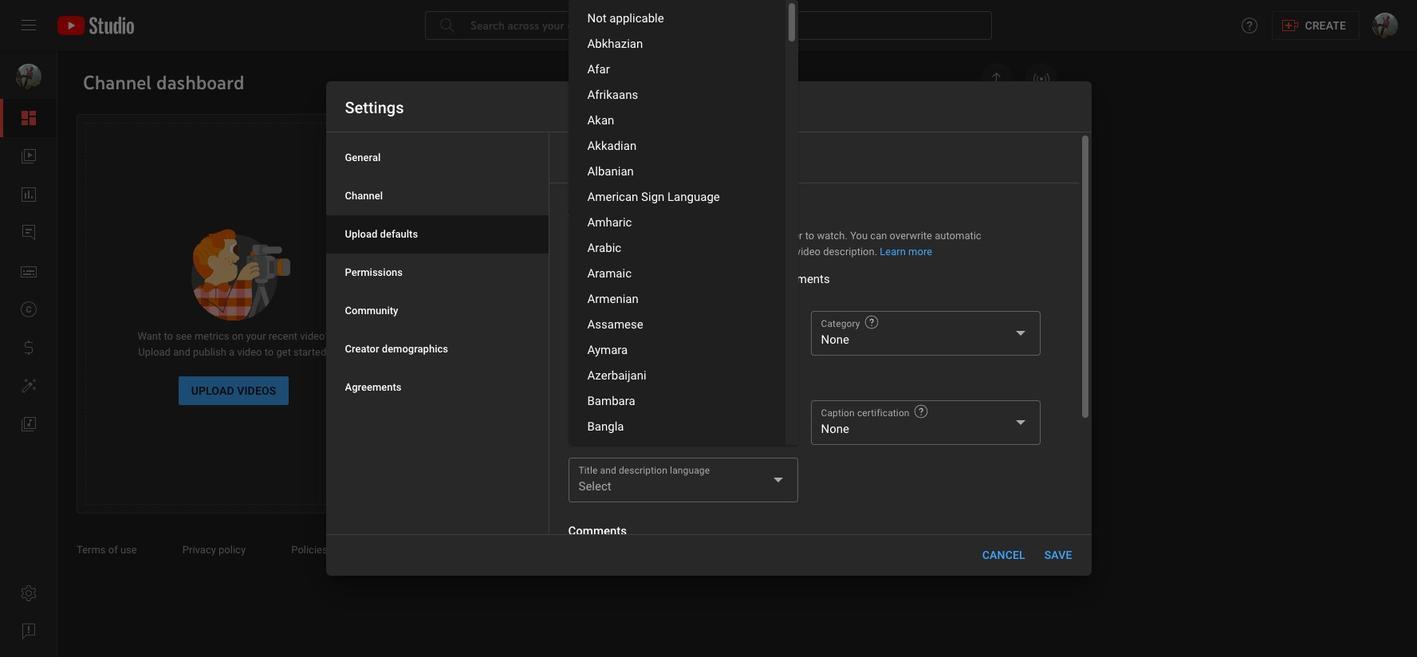 Task type: describe. For each thing, give the bounding box(es) containing it.
"top
[[763, 177, 784, 189]]

-
[[683, 333, 687, 347]]

moments inside chapters and key moments make your video easier to watch. you can overwrite automatic suggestions by creating your own chapters in the video description.
[[650, 230, 695, 242]]

cancel button
[[976, 541, 1032, 570]]

community inside upcoming changes to community guidelines warnings
[[867, 266, 920, 278]]

policies & safety link
[[291, 544, 384, 556]]

menu inside settings dialog
[[326, 139, 548, 407]]

automatic chapters
[[568, 205, 674, 219]]

basic info
[[575, 156, 624, 171]]

go
[[430, 427, 446, 440]]

akkadian
[[588, 139, 637, 153]]

license creative commons - attribution
[[579, 318, 746, 347]]

aymara
[[588, 343, 628, 357]]

expansion of channel permissions link
[[763, 207, 1038, 251]]

shelf
[[869, 177, 891, 189]]

language inside video language select
[[606, 408, 646, 419]]

azerbaijani
[[588, 369, 647, 383]]

community
[[787, 177, 839, 189]]

attribution
[[690, 333, 746, 347]]

not applicable
[[588, 11, 664, 26]]

albanian
[[588, 164, 634, 179]]

chapters and key moments make your video easier to watch. you can overwrite automatic suggestions by creating your own chapters in the video description.
[[568, 230, 982, 258]]

permissions
[[345, 266, 403, 278]]

caption certification
[[821, 408, 910, 419]]

a
[[229, 346, 235, 358]]

agreements
[[345, 381, 402, 393]]

metrics
[[195, 330, 229, 342]]

recent
[[269, 330, 298, 342]]

go to channel analytics
[[430, 427, 579, 440]]

2 horizontal spatial video
[[796, 246, 821, 258]]

video?
[[300, 330, 330, 342]]

select inside title and description language select
[[579, 479, 612, 494]]

american sign language
[[588, 190, 720, 204]]

go to channel analytics link
[[411, 419, 724, 448]]

chapters
[[568, 230, 610, 242]]

1 horizontal spatial your
[[681, 246, 701, 258]]

american
[[588, 190, 639, 204]]

chapters inside the "allow automatic chapters and key moments" "option"
[[686, 272, 733, 286]]

bambara
[[588, 394, 636, 408]]

clips"
[[841, 177, 866, 189]]

upload inside want to see metrics on your recent video? upload and publish a video to get started.
[[138, 346, 171, 358]]

commons
[[625, 333, 680, 347]]

list box containing not applicable
[[568, 0, 785, 657]]

by
[[627, 246, 638, 258]]

tooltip for creative commons - attribution
[[864, 314, 880, 330]]

akan
[[588, 113, 615, 128]]

save button
[[1038, 541, 1079, 570]]

now
[[937, 177, 957, 189]]

captions
[[647, 377, 693, 392]]

language inside title and description language select
[[670, 465, 710, 476]]

info
[[604, 156, 624, 171]]

0 horizontal spatial certification
[[696, 377, 761, 392]]

creative
[[579, 333, 622, 347]]

settings
[[345, 98, 404, 117]]

creator
[[345, 343, 379, 355]]

what's
[[763, 133, 806, 150]]

0 vertical spatial chapters
[[627, 205, 674, 219]]

allow
[[597, 272, 627, 286]]

automatic inside "option"
[[630, 272, 683, 286]]

terms of use
[[77, 544, 139, 556]]

of for expansion
[[814, 222, 823, 234]]

privacy
[[183, 544, 216, 556]]

terms of use link
[[77, 544, 152, 556]]

video language select
[[579, 408, 646, 436]]

and inside want to see metrics on your recent video? upload and publish a video to get started.
[[173, 346, 190, 358]]

privacy policy link
[[183, 544, 261, 556]]

to inside 'button'
[[448, 427, 463, 440]]

bangla for bangla (india)
[[588, 445, 624, 460]]

safety
[[339, 544, 368, 556]]

policies & safety
[[291, 544, 371, 556]]

channel
[[345, 190, 383, 202]]

general
[[345, 152, 381, 164]]

upload videos
[[191, 385, 276, 397]]

started.
[[294, 346, 329, 358]]

bangla (india)
[[588, 445, 661, 460]]

to inside chapters and key moments make your video easier to watch. you can overwrite automatic suggestions by creating your own chapters in the video description.
[[806, 230, 815, 242]]

and for chapters and key moments make your video easier to watch. you can overwrite automatic suggestions by creating your own chapters in the video description.
[[613, 230, 630, 242]]

community inside menu
[[345, 305, 398, 317]]

defaults
[[380, 228, 418, 240]]

publish
[[193, 346, 226, 358]]

"top community clips" shelf available now link
[[763, 163, 1038, 207]]

warnings
[[763, 282, 806, 294]]

video inside want to see metrics on your recent video? upload and publish a video to get started.
[[237, 346, 262, 358]]

allow automatic chapters and key moments
[[597, 272, 830, 286]]

tooltip for select
[[913, 404, 929, 420]]

want to see metrics on your recent video? upload and publish a video to get started.
[[138, 330, 330, 358]]

get
[[276, 346, 291, 358]]

your for video?
[[246, 330, 266, 342]]



Task type: vqa. For each thing, say whether or not it's contained in the screenshot.
the leftmost language
yes



Task type: locate. For each thing, give the bounding box(es) containing it.
0 vertical spatial certification
[[696, 377, 761, 392]]

0 horizontal spatial in
[[768, 246, 776, 258]]

channel inside 'button'
[[466, 427, 517, 440]]

0 vertical spatial channel
[[826, 222, 862, 234]]

1 bangla from the top
[[588, 420, 624, 434]]

1 vertical spatial channel
[[466, 427, 517, 440]]

key up "by"
[[632, 230, 648, 242]]

upload inside menu
[[345, 228, 378, 240]]

1 vertical spatial key
[[759, 272, 776, 286]]

2 none from the top
[[821, 422, 850, 436]]

description.
[[823, 246, 878, 258]]

2 vertical spatial your
[[246, 330, 266, 342]]

afrikaans
[[588, 88, 638, 102]]

0 vertical spatial upload
[[345, 228, 378, 240]]

new
[[809, 133, 836, 150]]

1 vertical spatial language
[[568, 377, 621, 392]]

watch.
[[817, 230, 848, 242]]

license
[[579, 318, 612, 329]]

creating
[[641, 246, 678, 258]]

channel up description.
[[826, 222, 862, 234]]

certification down attribution
[[696, 377, 761, 392]]

1 horizontal spatial of
[[814, 222, 823, 234]]

video right a
[[237, 346, 262, 358]]

aramaic
[[588, 266, 632, 281]]

1 horizontal spatial certification
[[858, 408, 910, 419]]

1 horizontal spatial moments
[[779, 272, 830, 286]]

of right easier in the right top of the page
[[814, 222, 823, 234]]

learn
[[880, 246, 906, 258]]

0 horizontal spatial video
[[237, 346, 262, 358]]

upload for upload videos
[[191, 385, 234, 397]]

moments down the
[[779, 272, 830, 286]]

1 vertical spatial in
[[768, 246, 776, 258]]

2 horizontal spatial your
[[725, 230, 745, 242]]

key inside "option"
[[759, 272, 776, 286]]

upcoming changes to community guidelines warnings
[[763, 266, 970, 294]]

expansion of channel permissions
[[763, 222, 921, 234]]

arabic
[[588, 241, 622, 255]]

0 vertical spatial tooltip
[[864, 314, 880, 330]]

abkhazian
[[588, 37, 643, 51]]

and up "by"
[[613, 230, 630, 242]]

certification right caption
[[858, 408, 910, 419]]

learn more
[[880, 246, 933, 258]]

1 vertical spatial automatic
[[630, 272, 683, 286]]

1 horizontal spatial in
[[839, 133, 851, 150]]

0 vertical spatial of
[[814, 222, 823, 234]]

cancel
[[983, 549, 1026, 562]]

chapters
[[627, 205, 674, 219], [725, 246, 766, 258], [686, 272, 733, 286]]

0 vertical spatial moments
[[650, 230, 695, 242]]

key down chapters and key moments make your video easier to watch. you can overwrite automatic suggestions by creating your own chapters in the video description. on the top of page
[[759, 272, 776, 286]]

2 vertical spatial upload
[[191, 385, 234, 397]]

1 horizontal spatial channel
[[826, 222, 862, 234]]

your inside want to see metrics on your recent video? upload and publish a video to get started.
[[246, 330, 266, 342]]

channel for of
[[826, 222, 862, 234]]

automatic up guidelines
[[935, 230, 982, 242]]

to right go
[[448, 427, 463, 440]]

community
[[867, 266, 920, 278], [345, 305, 398, 317]]

language
[[606, 408, 646, 419], [670, 465, 710, 476]]

analytics
[[520, 427, 579, 440]]

title
[[579, 465, 598, 476]]

bangla up title
[[588, 445, 624, 460]]

0 horizontal spatial your
[[246, 330, 266, 342]]

0 vertical spatial your
[[725, 230, 745, 242]]

settings dialog
[[326, 81, 1092, 657]]

in right new
[[839, 133, 851, 150]]

and right title
[[600, 465, 617, 476]]

sign
[[641, 190, 665, 204]]

0 vertical spatial bangla
[[588, 420, 624, 434]]

videos
[[237, 385, 276, 397]]

1 none from the top
[[821, 333, 850, 347]]

account image
[[1373, 13, 1398, 38]]

0 horizontal spatial channel
[[466, 427, 517, 440]]

1 vertical spatial chapters
[[725, 246, 766, 258]]

and inside chapters and key moments make your video easier to watch. you can overwrite automatic suggestions by creating your own chapters in the video description.
[[613, 230, 630, 242]]

upload for upload defaults
[[345, 228, 378, 240]]

0 horizontal spatial upload
[[138, 346, 171, 358]]

0 vertical spatial in
[[839, 133, 851, 150]]

automatic
[[568, 205, 624, 219]]

language right description
[[670, 465, 710, 476]]

to down description.
[[855, 266, 864, 278]]

bangla for bangla
[[588, 420, 624, 434]]

none down caption
[[821, 422, 850, 436]]

to left see
[[164, 330, 173, 342]]

0 horizontal spatial tooltip
[[864, 314, 880, 330]]

channel right go
[[466, 427, 517, 440]]

list box
[[568, 0, 785, 657]]

creator demographics
[[345, 343, 448, 355]]

save
[[1045, 549, 1073, 562]]

0 vertical spatial language
[[606, 408, 646, 419]]

automatic down the creating
[[630, 272, 683, 286]]

language right video
[[606, 408, 646, 419]]

what's new in studio
[[763, 133, 896, 150]]

your left own
[[681, 246, 701, 258]]

upload
[[345, 228, 378, 240], [138, 346, 171, 358], [191, 385, 234, 397]]

1 vertical spatial community
[[345, 305, 398, 317]]

armenian
[[588, 292, 639, 306]]

0 horizontal spatial language
[[568, 377, 621, 392]]

privacy policy
[[183, 544, 248, 556]]

video left easier in the right top of the page
[[748, 230, 772, 242]]

1 horizontal spatial key
[[759, 272, 776, 286]]

your right on
[[246, 330, 266, 342]]

create button
[[1273, 11, 1360, 40]]

community down learn
[[867, 266, 920, 278]]

none
[[821, 333, 850, 347], [821, 422, 850, 436]]

studio
[[855, 133, 896, 150]]

none for creative commons - attribution
[[821, 333, 850, 347]]

0 horizontal spatial moments
[[650, 230, 695, 242]]

easier
[[775, 230, 803, 242]]

language inside settings dialog
[[568, 377, 621, 392]]

select inside video language select
[[579, 422, 612, 436]]

2 bangla from the top
[[588, 445, 624, 460]]

upcoming
[[763, 266, 811, 278]]

1 horizontal spatial language
[[668, 190, 720, 204]]

language up bambara
[[568, 377, 621, 392]]

1 vertical spatial select
[[579, 479, 612, 494]]

and inside the "allow automatic chapters and key moments" "option"
[[736, 272, 756, 286]]

chapters inside chapters and key moments make your video easier to watch. you can overwrite automatic suggestions by creating your own chapters in the video description.
[[725, 246, 766, 258]]

and up bambara
[[624, 377, 644, 392]]

0 vertical spatial none
[[821, 333, 850, 347]]

suggestions
[[568, 246, 625, 258]]

1 horizontal spatial automatic
[[935, 230, 982, 242]]

upload inside button
[[191, 385, 234, 397]]

language
[[668, 190, 720, 204], [568, 377, 621, 392]]

and
[[613, 230, 630, 242], [736, 272, 756, 286], [173, 346, 190, 358], [624, 377, 644, 392], [600, 465, 617, 476]]

key
[[632, 230, 648, 242], [759, 272, 776, 286]]

0 vertical spatial video
[[748, 230, 772, 242]]

create
[[1306, 19, 1347, 32]]

key inside chapters and key moments make your video easier to watch. you can overwrite automatic suggestions by creating your own chapters in the video description.
[[632, 230, 648, 242]]

the
[[779, 246, 793, 258]]

0 vertical spatial automatic
[[935, 230, 982, 242]]

available
[[894, 177, 935, 189]]

1 vertical spatial bangla
[[588, 445, 624, 460]]

you
[[851, 230, 868, 242]]

select down title
[[579, 479, 612, 494]]

0 vertical spatial language
[[668, 190, 720, 204]]

description
[[619, 465, 668, 476]]

tooltip right caption certification
[[913, 404, 929, 420]]

0 vertical spatial select
[[579, 422, 612, 436]]

1 vertical spatial none
[[821, 422, 850, 436]]

more
[[909, 246, 933, 258]]

policies
[[291, 544, 328, 556]]

automatic inside chapters and key moments make your video easier to watch. you can overwrite automatic suggestions by creating your own chapters in the video description.
[[935, 230, 982, 242]]

video
[[579, 408, 604, 419]]

1 vertical spatial moments
[[779, 272, 830, 286]]

not
[[588, 11, 607, 26]]

moments
[[650, 230, 695, 242], [779, 272, 830, 286]]

upload videos button
[[178, 377, 289, 405]]

0 vertical spatial community
[[867, 266, 920, 278]]

amharic
[[588, 215, 632, 230]]

none down category
[[821, 333, 850, 347]]

chapters down sign at the top left of the page
[[627, 205, 674, 219]]

of for terms
[[108, 544, 118, 556]]

0 horizontal spatial language
[[606, 408, 646, 419]]

"top community clips" shelf available now
[[763, 177, 957, 189]]

changes
[[813, 266, 852, 278]]

basic
[[575, 156, 601, 171]]

bangla down video
[[588, 420, 624, 434]]

and inside title and description language select
[[600, 465, 617, 476]]

1 vertical spatial certification
[[858, 408, 910, 419]]

in left the
[[768, 246, 776, 258]]

afar
[[588, 62, 610, 77]]

moments inside "option"
[[779, 272, 830, 286]]

1 select from the top
[[579, 422, 612, 436]]

select down video
[[579, 422, 612, 436]]

2 select from the top
[[579, 479, 612, 494]]

assamese
[[588, 318, 644, 332]]

comments
[[568, 524, 627, 538]]

1 horizontal spatial community
[[867, 266, 920, 278]]

channel for to
[[466, 427, 517, 440]]

1 vertical spatial video
[[796, 246, 821, 258]]

0 horizontal spatial community
[[345, 305, 398, 317]]

caption
[[821, 408, 855, 419]]

2 vertical spatial chapters
[[686, 272, 733, 286]]

can
[[871, 230, 887, 242]]

menu
[[326, 139, 548, 407]]

1 horizontal spatial language
[[670, 465, 710, 476]]

1 horizontal spatial upload
[[191, 385, 234, 397]]

(india)
[[627, 445, 661, 460]]

upload down publish in the bottom left of the page
[[191, 385, 234, 397]]

1 vertical spatial tooltip
[[913, 404, 929, 420]]

want
[[138, 330, 161, 342]]

tooltip
[[864, 314, 880, 330], [913, 404, 929, 420]]

moments up the creating
[[650, 230, 695, 242]]

go to channel analytics button
[[424, 419, 586, 448]]

on
[[232, 330, 244, 342]]

demographics
[[382, 343, 448, 355]]

and for title and description language select
[[600, 465, 617, 476]]

of left use
[[108, 544, 118, 556]]

language right sign at the top left of the page
[[668, 190, 720, 204]]

to
[[806, 230, 815, 242], [855, 266, 864, 278], [164, 330, 173, 342], [265, 346, 274, 358], [448, 427, 463, 440]]

2 vertical spatial video
[[237, 346, 262, 358]]

in
[[839, 133, 851, 150], [768, 246, 776, 258]]

in inside chapters and key moments make your video easier to watch. you can overwrite automatic suggestions by creating your own chapters in the video description.
[[768, 246, 776, 258]]

0 horizontal spatial automatic
[[630, 272, 683, 286]]

community down permissions
[[345, 305, 398, 317]]

and left warnings
[[736, 272, 756, 286]]

expansion
[[763, 222, 811, 234]]

permissions
[[865, 222, 921, 234]]

your right make
[[725, 230, 745, 242]]

title and description language select
[[579, 465, 710, 494]]

language and captions certification
[[568, 377, 761, 392]]

to inside upcoming changes to community guidelines warnings
[[855, 266, 864, 278]]

none for select
[[821, 422, 850, 436]]

video right the
[[796, 246, 821, 258]]

1 vertical spatial of
[[108, 544, 118, 556]]

1 horizontal spatial video
[[748, 230, 772, 242]]

upload down want
[[138, 346, 171, 358]]

language inside list box
[[668, 190, 720, 204]]

chapters down own
[[686, 272, 733, 286]]

and down see
[[173, 346, 190, 358]]

tooltip right category
[[864, 314, 880, 330]]

menu containing general
[[326, 139, 548, 407]]

applicable
[[610, 11, 664, 26]]

0 vertical spatial key
[[632, 230, 648, 242]]

and for language and captions certification
[[624, 377, 644, 392]]

to left get
[[265, 346, 274, 358]]

use
[[120, 544, 137, 556]]

overwrite
[[890, 230, 933, 242]]

1 horizontal spatial tooltip
[[913, 404, 929, 420]]

upload left defaults
[[345, 228, 378, 240]]

0 horizontal spatial key
[[632, 230, 648, 242]]

of
[[814, 222, 823, 234], [108, 544, 118, 556]]

2 horizontal spatial upload
[[345, 228, 378, 240]]

1 vertical spatial language
[[670, 465, 710, 476]]

1 vertical spatial upload
[[138, 346, 171, 358]]

to right easier in the right top of the page
[[806, 230, 815, 242]]

0 horizontal spatial of
[[108, 544, 118, 556]]

1 vertical spatial your
[[681, 246, 701, 258]]

Allow automatic chapters and key moments checkbox
[[568, 266, 833, 292]]

chapters right own
[[725, 246, 766, 258]]

video
[[748, 230, 772, 242], [796, 246, 821, 258], [237, 346, 262, 358]]

learn more link
[[880, 246, 933, 258]]

your for easier
[[725, 230, 745, 242]]



